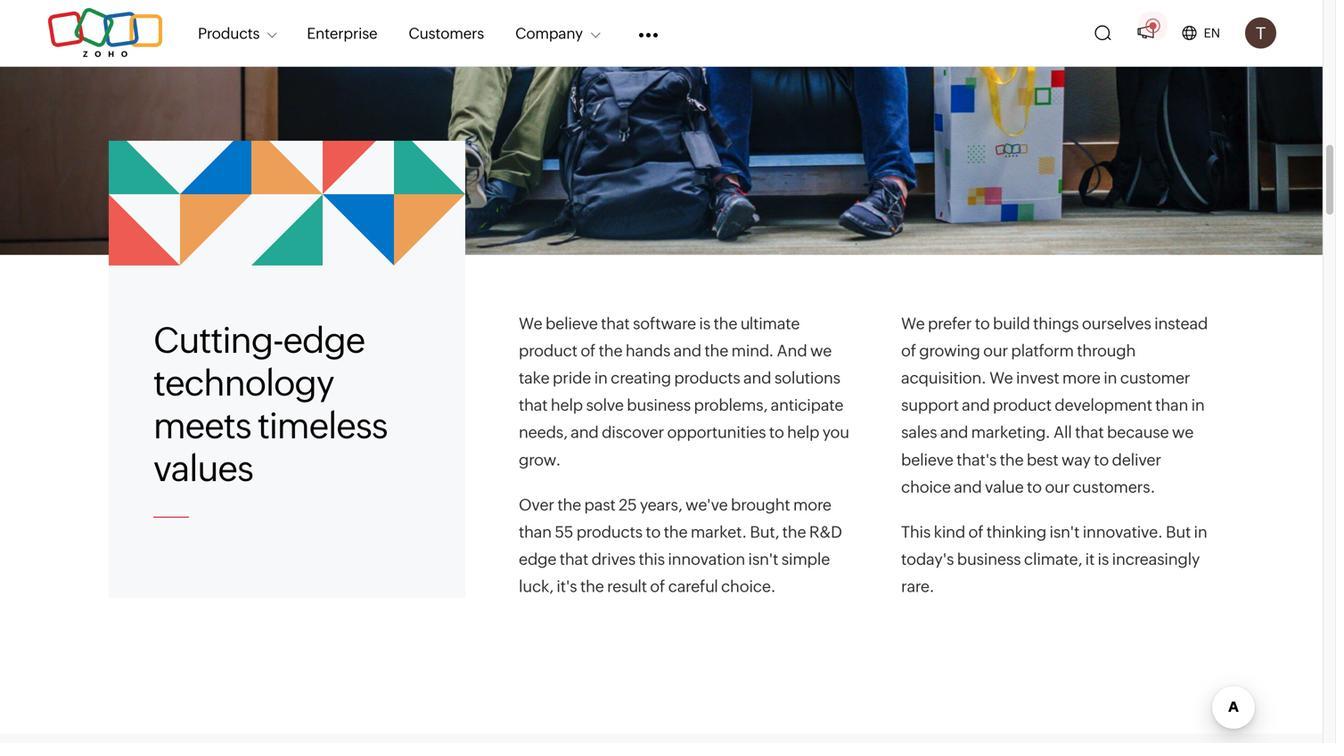 Task type: describe. For each thing, give the bounding box(es) containing it.
meets
[[153, 405, 251, 446]]

terry turtle image
[[1245, 17, 1276, 49]]

and right sales
[[940, 424, 968, 442]]

but,
[[750, 523, 779, 541]]

solutions
[[774, 369, 840, 387]]

mind.
[[731, 342, 774, 360]]

believe inside we prefer to build things ourselves instead of growing our platform through acquisition. we invest more in customer support and product development than in sales and marketing. all that because we believe that's the best way to deliver choice and value to our customers.
[[901, 451, 953, 469]]

2 horizontal spatial we
[[989, 369, 1013, 387]]

to right 'way'
[[1094, 451, 1109, 469]]

technology
[[153, 363, 334, 404]]

1 vertical spatial help
[[787, 424, 819, 442]]

customer
[[1120, 369, 1190, 387]]

thinking
[[986, 523, 1046, 541]]

marketing.
[[971, 424, 1050, 442]]

choice.
[[721, 578, 776, 596]]

simple
[[781, 550, 830, 569]]

and down mind.
[[743, 369, 771, 387]]

cutting-
[[153, 320, 283, 361]]

of inside over the past 25 years, we've brought more than 55 products to the market. but, the r&d edge that drives this innovation isn't simple luck, it's the result of careful choice.
[[650, 578, 665, 596]]

acquisition.
[[901, 369, 986, 387]]

r&d
[[809, 523, 842, 541]]

through
[[1077, 342, 1136, 360]]

and
[[777, 342, 807, 360]]

invest
[[1016, 369, 1059, 387]]

creating
[[611, 369, 671, 387]]

we prefer to build things ourselves instead of growing our platform through acquisition. we invest more in customer support and product development than in sales and marketing. all that because we believe that's the best way to deliver choice and value to our customers.
[[901, 314, 1208, 496]]

take
[[519, 369, 550, 387]]

today's
[[901, 550, 954, 569]]

isn't inside over the past 25 years, we've brought more than 55 products to the market. but, the r&d edge that drives this innovation isn't simple luck, it's the result of careful choice.
[[748, 550, 778, 569]]

deliver
[[1112, 451, 1161, 469]]

we've
[[685, 496, 728, 514]]

and down acquisition. at the right of the page
[[962, 396, 990, 415]]

than inside we prefer to build things ourselves instead of growing our platform through acquisition. we invest more in customer support and product development than in sales and marketing. all that because we believe that's the best way to deliver choice and value to our customers.
[[1155, 396, 1188, 415]]

it's
[[557, 578, 577, 596]]

pride
[[553, 369, 591, 387]]

the down years, at the bottom of the page
[[664, 523, 688, 541]]

years,
[[640, 496, 682, 514]]

business inside we believe that software is the ultimate product of the hands and the mind. and we take pride in creating products and solutions that help solve business problems, anticipate needs, and discover opportunities to help you grow.
[[627, 396, 691, 415]]

because
[[1107, 424, 1169, 442]]

is inside this kind of thinking isn't innovative. but in today's business climate, it is increasingly rare.
[[1098, 550, 1109, 569]]

problems,
[[694, 396, 768, 415]]

cutting-edge technology meets timeless values
[[153, 320, 387, 489]]

and down that's
[[954, 478, 982, 496]]

platform
[[1011, 342, 1074, 360]]

choice
[[901, 478, 951, 496]]

careful
[[668, 578, 718, 596]]

product inside we believe that software is the ultimate product of the hands and the mind. and we take pride in creating products and solutions that help solve business problems, anticipate needs, and discover opportunities to help you grow.
[[519, 342, 577, 360]]

of inside we believe that software is the ultimate product of the hands and the mind. and we take pride in creating products and solutions that help solve business problems, anticipate needs, and discover opportunities to help you grow.
[[581, 342, 596, 360]]

brought
[[731, 496, 790, 514]]

in down the instead
[[1191, 396, 1205, 415]]

needs,
[[519, 424, 568, 442]]

enterprise
[[307, 24, 377, 42]]

the inside we prefer to build things ourselves instead of growing our platform through acquisition. we invest more in customer support and product development than in sales and marketing. all that because we believe that's the best way to deliver choice and value to our customers.
[[1000, 451, 1024, 469]]

in down through
[[1104, 369, 1117, 387]]

that inside over the past 25 years, we've brought more than 55 products to the market. but, the r&d edge that drives this innovation isn't simple luck, it's the result of careful choice.
[[560, 550, 588, 569]]

to down "best"
[[1027, 478, 1042, 496]]

over the past 25 years, we've brought more than 55 products to the market. but, the r&d edge that drives this innovation isn't simple luck, it's the result of careful choice.
[[519, 496, 842, 596]]

and down software
[[673, 342, 701, 360]]

the left mind.
[[704, 342, 728, 360]]

enterprise link
[[307, 14, 377, 52]]

in inside we believe that software is the ultimate product of the hands and the mind. and we take pride in creating products and solutions that help solve business problems, anticipate needs, and discover opportunities to help you grow.
[[594, 369, 608, 387]]

that down take
[[519, 396, 548, 415]]

in inside this kind of thinking isn't innovative. but in today's business climate, it is increasingly rare.
[[1194, 523, 1207, 541]]

customers
[[409, 24, 484, 42]]

to inside over the past 25 years, we've brought more than 55 products to the market. but, the r&d edge that drives this innovation isn't simple luck, it's the result of careful choice.
[[646, 523, 661, 541]]

products
[[198, 24, 260, 42]]

0 vertical spatial help
[[551, 396, 583, 415]]

climate,
[[1024, 550, 1082, 569]]

this
[[901, 523, 931, 541]]

customers link
[[409, 14, 484, 52]]

prefer
[[928, 314, 972, 333]]

25
[[619, 496, 637, 514]]

the up 55
[[557, 496, 581, 514]]

value
[[985, 478, 1024, 496]]

edge inside over the past 25 years, we've brought more than 55 products to the market. but, the r&d edge that drives this innovation isn't simple luck, it's the result of careful choice.
[[519, 550, 556, 569]]

support
[[901, 396, 959, 415]]

of inside we prefer to build things ourselves instead of growing our platform through acquisition. we invest more in customer support and product development than in sales and marketing. all that because we believe that's the best way to deliver choice and value to our customers.
[[901, 342, 916, 360]]

to left build
[[975, 314, 990, 333]]

products inside we believe that software is the ultimate product of the hands and the mind. and we take pride in creating products and solutions that help solve business problems, anticipate needs, and discover opportunities to help you grow.
[[674, 369, 740, 387]]

1 vertical spatial our
[[1045, 478, 1070, 496]]

luck,
[[519, 578, 553, 596]]



Task type: locate. For each thing, give the bounding box(es) containing it.
we inside we prefer to build things ourselves instead of growing our platform through acquisition. we invest more in customer support and product development than in sales and marketing. all that because we believe that's the best way to deliver choice and value to our customers.
[[1172, 424, 1194, 442]]

opportunities
[[667, 424, 766, 442]]

result
[[607, 578, 647, 596]]

of down "this"
[[650, 578, 665, 596]]

business down creating
[[627, 396, 691, 415]]

0 horizontal spatial we
[[810, 342, 832, 360]]

we
[[810, 342, 832, 360], [1172, 424, 1194, 442]]

values
[[153, 448, 253, 489]]

1 horizontal spatial believe
[[901, 451, 953, 469]]

edge
[[283, 320, 365, 361], [519, 550, 556, 569]]

1 vertical spatial isn't
[[748, 550, 778, 569]]

sales
[[901, 424, 937, 442]]

company
[[515, 24, 583, 42]]

is right it
[[1098, 550, 1109, 569]]

0 horizontal spatial products
[[576, 523, 643, 541]]

we for we believe that software is the ultimate product of the hands and the mind. and we take pride in creating products and solutions that help solve business problems, anticipate needs, and discover opportunities to help you grow.
[[519, 314, 542, 333]]

our
[[983, 342, 1008, 360], [1045, 478, 1070, 496]]

the down marketing.
[[1000, 451, 1024, 469]]

edge up "luck,"
[[519, 550, 556, 569]]

0 vertical spatial is
[[699, 314, 710, 333]]

1 horizontal spatial products
[[674, 369, 740, 387]]

products
[[674, 369, 740, 387], [576, 523, 643, 541]]

0 horizontal spatial more
[[793, 496, 831, 514]]

1 vertical spatial more
[[793, 496, 831, 514]]

0 horizontal spatial believe
[[545, 314, 598, 333]]

this
[[639, 550, 665, 569]]

way
[[1061, 451, 1091, 469]]

that's
[[957, 451, 997, 469]]

grow.
[[519, 451, 561, 469]]

in right but at bottom
[[1194, 523, 1207, 541]]

1 horizontal spatial than
[[1155, 396, 1188, 415]]

believe
[[545, 314, 598, 333], [901, 451, 953, 469]]

of right kind
[[968, 523, 983, 541]]

we left prefer
[[901, 314, 925, 333]]

is
[[699, 314, 710, 333], [1098, 550, 1109, 569]]

we right because
[[1172, 424, 1194, 442]]

0 horizontal spatial product
[[519, 342, 577, 360]]

innovative.
[[1083, 523, 1163, 541]]

more inside we prefer to build things ourselves instead of growing our platform through acquisition. we invest more in customer support and product development than in sales and marketing. all that because we believe that's the best way to deliver choice and value to our customers.
[[1062, 369, 1101, 387]]

0 horizontal spatial business
[[627, 396, 691, 415]]

you
[[822, 424, 849, 442]]

we inside we believe that software is the ultimate product of the hands and the mind. and we take pride in creating products and solutions that help solve business problems, anticipate needs, and discover opportunities to help you grow.
[[810, 342, 832, 360]]

and down solve
[[571, 424, 599, 442]]

edge up 'timeless'
[[283, 320, 365, 361]]

help down pride
[[551, 396, 583, 415]]

1 vertical spatial than
[[519, 523, 552, 541]]

0 vertical spatial we
[[810, 342, 832, 360]]

of left 'growing'
[[901, 342, 916, 360]]

1 vertical spatial is
[[1098, 550, 1109, 569]]

we up take
[[519, 314, 542, 333]]

product up marketing.
[[993, 396, 1052, 415]]

1 horizontal spatial help
[[787, 424, 819, 442]]

the
[[713, 314, 737, 333], [599, 342, 622, 360], [704, 342, 728, 360], [1000, 451, 1024, 469], [557, 496, 581, 514], [664, 523, 688, 541], [782, 523, 806, 541], [580, 578, 604, 596]]

this kind of thinking isn't innovative. but in today's business climate, it is increasingly rare.
[[901, 523, 1207, 596]]

0 vertical spatial than
[[1155, 396, 1188, 415]]

to down anticipate
[[769, 424, 784, 442]]

business
[[627, 396, 691, 415], [957, 550, 1021, 569]]

is inside we believe that software is the ultimate product of the hands and the mind. and we take pride in creating products and solutions that help solve business problems, anticipate needs, and discover opportunities to help you grow.
[[699, 314, 710, 333]]

we
[[519, 314, 542, 333], [901, 314, 925, 333], [989, 369, 1013, 387]]

is right software
[[699, 314, 710, 333]]

of inside this kind of thinking isn't innovative. but in today's business climate, it is increasingly rare.
[[968, 523, 983, 541]]

that
[[601, 314, 630, 333], [519, 396, 548, 415], [1075, 424, 1104, 442], [560, 550, 588, 569]]

instead
[[1154, 314, 1208, 333]]

0 horizontal spatial our
[[983, 342, 1008, 360]]

the left hands at the top of page
[[599, 342, 622, 360]]

that up hands at the top of page
[[601, 314, 630, 333]]

the up mind.
[[713, 314, 737, 333]]

0 horizontal spatial than
[[519, 523, 552, 541]]

the up 'simple'
[[782, 523, 806, 541]]

than
[[1155, 396, 1188, 415], [519, 523, 552, 541]]

we left invest
[[989, 369, 1013, 387]]

we believe that software is the ultimate product of the hands and the mind. and we take pride in creating products and solutions that help solve business problems, anticipate needs, and discover opportunities to help you grow.
[[519, 314, 849, 469]]

anticipate
[[771, 396, 843, 415]]

believe inside we believe that software is the ultimate product of the hands and the mind. and we take pride in creating products and solutions that help solve business problems, anticipate needs, and discover opportunities to help you grow.
[[545, 314, 598, 333]]

that right the all
[[1075, 424, 1104, 442]]

products inside over the past 25 years, we've brought more than 55 products to the market. but, the r&d edge that drives this innovation isn't simple luck, it's the result of careful choice.
[[576, 523, 643, 541]]

that up it's
[[560, 550, 588, 569]]

market.
[[691, 523, 747, 541]]

innovation
[[668, 550, 745, 569]]

more up r&d
[[793, 496, 831, 514]]

0 horizontal spatial isn't
[[748, 550, 778, 569]]

kind
[[934, 523, 965, 541]]

discover
[[602, 424, 664, 442]]

1 vertical spatial we
[[1172, 424, 1194, 442]]

1 horizontal spatial edge
[[519, 550, 556, 569]]

we right and
[[810, 342, 832, 360]]

isn't
[[1049, 523, 1080, 541], [748, 550, 778, 569]]

more inside over the past 25 years, we've brought more than 55 products to the market. but, the r&d edge that drives this innovation isn't simple luck, it's the result of careful choice.
[[793, 496, 831, 514]]

1 horizontal spatial is
[[1098, 550, 1109, 569]]

help down anticipate
[[787, 424, 819, 442]]

0 vertical spatial isn't
[[1049, 523, 1080, 541]]

build
[[993, 314, 1030, 333]]

ourselves
[[1082, 314, 1151, 333]]

past
[[584, 496, 616, 514]]

to inside we believe that software is the ultimate product of the hands and the mind. and we take pride in creating products and solutions that help solve business problems, anticipate needs, and discover opportunities to help you grow.
[[769, 424, 784, 442]]

edge inside cutting-edge technology meets timeless values
[[283, 320, 365, 361]]

0 horizontal spatial edge
[[283, 320, 365, 361]]

than down customer
[[1155, 396, 1188, 415]]

1 vertical spatial business
[[957, 550, 1021, 569]]

customers.
[[1073, 478, 1155, 496]]

we inside we believe that software is the ultimate product of the hands and the mind. and we take pride in creating products and solutions that help solve business problems, anticipate needs, and discover opportunities to help you grow.
[[519, 314, 542, 333]]

1 vertical spatial product
[[993, 396, 1052, 415]]

isn't down but,
[[748, 550, 778, 569]]

than down 'over'
[[519, 523, 552, 541]]

isn't up climate,
[[1049, 523, 1080, 541]]

1 horizontal spatial we
[[901, 314, 925, 333]]

help
[[551, 396, 583, 415], [787, 424, 819, 442]]

0 horizontal spatial we
[[519, 314, 542, 333]]

believe up pride
[[545, 314, 598, 333]]

growing
[[919, 342, 980, 360]]

than inside over the past 25 years, we've brought more than 55 products to the market. but, the r&d edge that drives this innovation isn't simple luck, it's the result of careful choice.
[[519, 523, 552, 541]]

business down 'thinking'
[[957, 550, 1021, 569]]

the right it's
[[580, 578, 604, 596]]

0 vertical spatial products
[[674, 369, 740, 387]]

development
[[1055, 396, 1152, 415]]

1 vertical spatial products
[[576, 523, 643, 541]]

0 vertical spatial more
[[1062, 369, 1101, 387]]

hands
[[626, 342, 670, 360]]

close image
[[1257, 86, 1266, 94]]

we for we prefer to build things ourselves instead of growing our platform through acquisition. we invest more in customer support and product development than in sales and marketing. all that because we believe that's the best way to deliver choice and value to our customers.
[[901, 314, 925, 333]]

0 vertical spatial product
[[519, 342, 577, 360]]

in up solve
[[594, 369, 608, 387]]

in
[[594, 369, 608, 387], [1104, 369, 1117, 387], [1191, 396, 1205, 415], [1194, 523, 1207, 541]]

increasingly
[[1112, 550, 1200, 569]]

solve
[[586, 396, 624, 415]]

en
[[1204, 26, 1220, 40]]

isn't inside this kind of thinking isn't innovative. but in today's business climate, it is increasingly rare.
[[1049, 523, 1080, 541]]

to
[[975, 314, 990, 333], [769, 424, 784, 442], [1094, 451, 1109, 469], [1027, 478, 1042, 496], [646, 523, 661, 541]]

things
[[1033, 314, 1079, 333]]

but
[[1166, 523, 1191, 541]]

that inside we prefer to build things ourselves instead of growing our platform through acquisition. we invest more in customer support and product development than in sales and marketing. all that because we believe that's the best way to deliver choice and value to our customers.
[[1075, 424, 1104, 442]]

1 horizontal spatial more
[[1062, 369, 1101, 387]]

believe up choice
[[901, 451, 953, 469]]

our down "best"
[[1045, 478, 1070, 496]]

and
[[673, 342, 701, 360], [743, 369, 771, 387], [962, 396, 990, 415], [571, 424, 599, 442], [940, 424, 968, 442], [954, 478, 982, 496]]

products up the 'drives'
[[576, 523, 643, 541]]

business inside this kind of thinking isn't innovative. but in today's business climate, it is increasingly rare.
[[957, 550, 1021, 569]]

0 vertical spatial believe
[[545, 314, 598, 333]]

best
[[1027, 451, 1058, 469]]

our down build
[[983, 342, 1008, 360]]

1 vertical spatial believe
[[901, 451, 953, 469]]

0 horizontal spatial is
[[699, 314, 710, 333]]

1 horizontal spatial business
[[957, 550, 1021, 569]]

over
[[519, 496, 554, 514]]

of up pride
[[581, 342, 596, 360]]

software
[[633, 314, 696, 333]]

1 horizontal spatial we
[[1172, 424, 1194, 442]]

drives
[[591, 550, 635, 569]]

55
[[555, 523, 573, 541]]

ultimate
[[740, 314, 800, 333]]

rare.
[[901, 578, 934, 596]]

timeless
[[257, 405, 387, 446]]

0 vertical spatial our
[[983, 342, 1008, 360]]

0 vertical spatial business
[[627, 396, 691, 415]]

0 vertical spatial edge
[[283, 320, 365, 361]]

product up take
[[519, 342, 577, 360]]

more up development
[[1062, 369, 1101, 387]]

all
[[1053, 424, 1072, 442]]

it
[[1085, 550, 1095, 569]]

1 horizontal spatial our
[[1045, 478, 1070, 496]]

to up "this"
[[646, 523, 661, 541]]

product inside we prefer to build things ourselves instead of growing our platform through acquisition. we invest more in customer support and product development than in sales and marketing. all that because we believe that's the best way to deliver choice and value to our customers.
[[993, 396, 1052, 415]]

1 horizontal spatial product
[[993, 396, 1052, 415]]

products up problems,
[[674, 369, 740, 387]]

1 horizontal spatial isn't
[[1049, 523, 1080, 541]]

0 horizontal spatial help
[[551, 396, 583, 415]]

1 vertical spatial edge
[[519, 550, 556, 569]]

more
[[1062, 369, 1101, 387], [793, 496, 831, 514]]



Task type: vqa. For each thing, say whether or not it's contained in the screenshot.
The in the 'We prefer to build things ourselves instead of growing our platform through acquisition. We invest more in customer support and product development than in sales and marketing. All that because we believe that's the best way to deliver choice and value to our customers.'
yes



